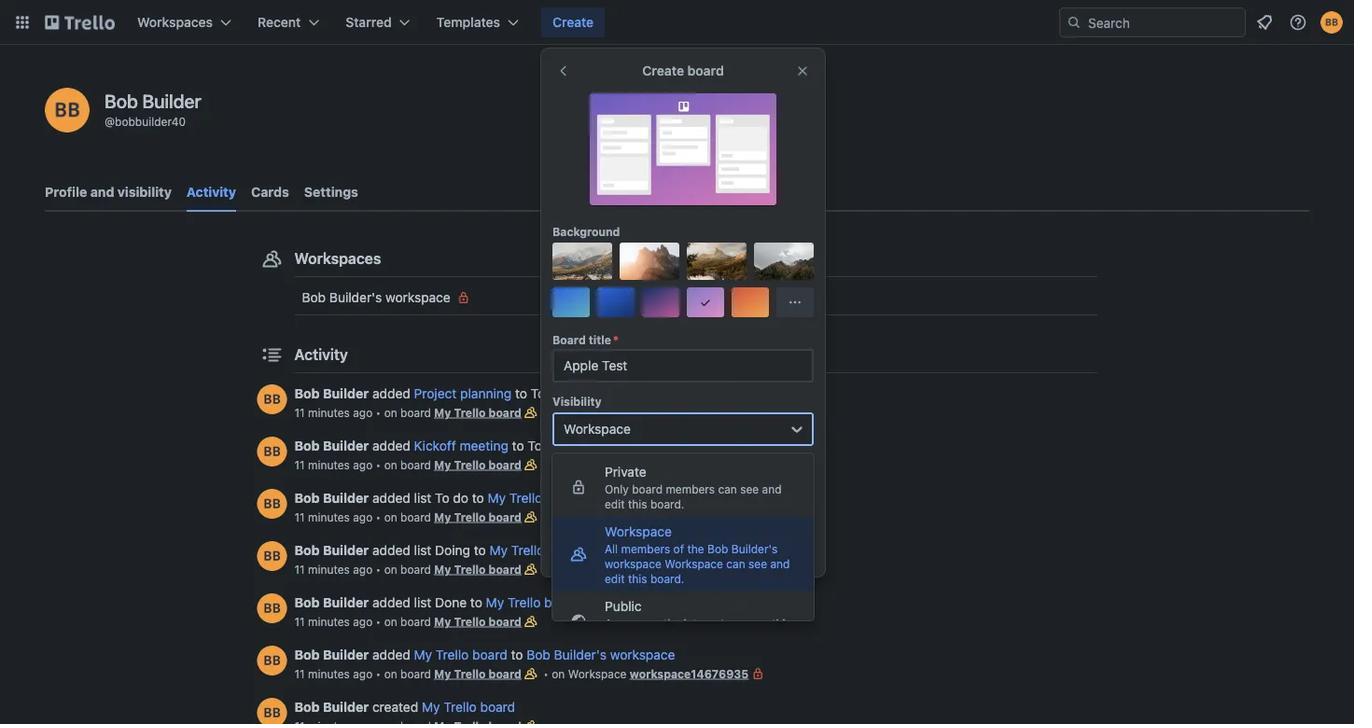 Task type: vqa. For each thing, say whether or not it's contained in the screenshot.
the top James Peterson (jamespeterson93) image
no



Task type: describe. For each thing, give the bounding box(es) containing it.
create button inside primary element
[[542, 7, 605, 37]]

0 horizontal spatial activity
[[187, 184, 236, 200]]

title
[[589, 333, 611, 346]]

edit.
[[778, 632, 801, 645]]

ago for bob builder (bobbuilder40) icon for to to do
[[353, 458, 373, 472]]

added for doing
[[373, 543, 411, 558]]

2 vertical spatial to
[[435, 491, 450, 506]]

builder for bob builder added list to do to my trello board
[[323, 491, 369, 506]]

bob for bob builder added my trello board to bob builder's workspace
[[295, 648, 320, 663]]

you
[[725, 537, 744, 550]]

see inside workspace all members of the bob builder's workspace workspace can see and edit this board.
[[749, 557, 768, 570]]

can inside the private only board members can see and edit this board.
[[718, 483, 737, 496]]

templates button
[[425, 7, 530, 37]]

2 minutes from the top
[[308, 458, 350, 472]]

4 minutes from the top
[[308, 563, 350, 576]]

doing
[[435, 543, 471, 558]]

bob builder created my trello board
[[295, 700, 516, 715]]

builder's inside workspace all members of the bob builder's workspace workspace can see and edit this board.
[[732, 542, 778, 556]]

to for bob builder added project planning to to do
[[531, 386, 545, 401]]

added for to
[[373, 491, 411, 506]]

all members of the workspace can see and edit this board. image for added list doing to
[[522, 560, 540, 579]]

bob builder (bobbuilder40) image for added
[[257, 385, 287, 415]]

create for "create" button to the bottom
[[663, 468, 704, 484]]

4 all members of the workspace can see and edit this board. image from the top
[[522, 717, 540, 725]]

with
[[653, 506, 679, 521]]

5 minutes from the top
[[308, 615, 350, 628]]

open information menu image
[[1289, 13, 1308, 32]]

6 minutes from the top
[[308, 668, 350, 681]]

1 vertical spatial workspaces
[[295, 250, 381, 268]]

board
[[553, 333, 586, 346]]

1 horizontal spatial builder's
[[554, 648, 607, 663]]

license
[[580, 552, 617, 565]]

project planning link
[[414, 386, 512, 401]]

Search field
[[1082, 8, 1246, 36]]

members inside the private only board members can see and edit this board.
[[666, 483, 715, 496]]

2 vertical spatial workspace
[[610, 648, 675, 663]]

bob builder (bobbuilder40) image for to
[[257, 646, 287, 676]]

bob builder added list to do to my trello board
[[295, 491, 581, 506]]

list for doing
[[414, 543, 432, 558]]

3 minutes from the top
[[308, 511, 350, 524]]

edit inside workspace all members of the bob builder's workspace workspace can see and edit this board.
[[605, 572, 625, 585]]

builder for bob builder added my trello board to bob builder's workspace
[[323, 648, 369, 663]]

internet
[[684, 617, 725, 630]]

by using images from unsplash, you agree to their
[[553, 537, 791, 565]]

bob builder (bobbuilder40) image for bob builder added list done to my trello board
[[257, 594, 287, 624]]

using
[[569, 537, 598, 550]]

kickoff meeting link
[[414, 438, 509, 454]]

this inside the private only board members can see and edit this board.
[[628, 498, 648, 511]]

workspace down the start at the bottom left
[[605, 524, 672, 540]]

only inside the private only board members can see and edit this board.
[[605, 483, 629, 496]]

bob for bob builder created my trello board
[[295, 700, 320, 715]]

builder for bob builder added project planning to to do
[[323, 386, 369, 401]]

• on workspace workspace14676935
[[540, 668, 749, 681]]

can inside workspace all members of the bob builder's workspace workspace can see and edit this board.
[[727, 557, 746, 570]]

bob builder (bobbuilder40) image for created
[[257, 698, 287, 725]]

terms
[[643, 552, 675, 565]]

anyone
[[605, 617, 644, 630]]

workspace14676935 link
[[630, 668, 749, 681]]

0 notifications image
[[1254, 11, 1276, 34]]

of for license
[[679, 552, 689, 565]]

see inside public anyone on the internet can see this board. only board members can edit.
[[750, 617, 769, 630]]

*
[[613, 333, 619, 346]]

1 vertical spatial create button
[[553, 461, 814, 491]]

list for done
[[414, 595, 432, 611]]

terms of service link
[[643, 552, 732, 565]]

images
[[601, 537, 639, 550]]

kickoff
[[414, 438, 456, 454]]

board. inside workspace all members of the bob builder's workspace workspace can see and edit this board.
[[651, 572, 685, 585]]

• down bob builder added project planning to to do
[[376, 406, 381, 419]]

starred button
[[335, 7, 422, 37]]

the inside workspace all members of the bob builder's workspace workspace can see and edit this board.
[[688, 542, 705, 556]]

• down bob builder added list done to my trello board
[[376, 615, 381, 628]]

ago for bob builder (bobbuilder40) icon related to bob builder added list to do to my trello board
[[353, 511, 373, 524]]

• down bob builder added my trello board to bob builder's workspace
[[544, 668, 549, 681]]

profile and visibility
[[45, 184, 172, 200]]

🌈 image
[[698, 295, 713, 310]]

start with a template button
[[553, 499, 814, 528]]

board title *
[[553, 333, 619, 346]]

1 11 minutes ago • on board my trello board from the top
[[295, 406, 522, 419]]

recent button
[[247, 7, 331, 37]]

created
[[373, 700, 419, 715]]

cards link
[[251, 176, 289, 209]]

builder for bob builder added kickoff meeting to to do
[[323, 438, 369, 454]]

activity link
[[187, 176, 236, 212]]

bob builder added list done to my trello board
[[295, 595, 580, 611]]

private only board members can see and edit this board.
[[605, 465, 782, 511]]

private
[[605, 465, 647, 480]]

3 11 minutes ago • on board my trello board from the top
[[295, 511, 522, 524]]

bob for bob builder's workspace
[[302, 290, 326, 305]]

bob builder added my trello board to bob builder's workspace
[[295, 648, 675, 663]]

background
[[553, 225, 620, 238]]

ago for bob builder (bobbuilder40) icon related to bob builder added list done to my trello board
[[353, 615, 373, 628]]

added for trello
[[373, 648, 411, 663]]

1 vertical spatial activity
[[295, 346, 348, 364]]

bob builder added project planning to to do
[[295, 386, 564, 401]]

board. inside the private only board members can see and edit this board.
[[651, 498, 685, 511]]

of for workspace
[[674, 542, 684, 556]]

bobbuilder40
[[115, 115, 186, 128]]

bob builder (bobbuilder40) image for added list doing to
[[257, 542, 287, 571]]

on down bob builder added project planning to to do
[[384, 406, 398, 419]]

members inside public anyone on the internet can see this board. only board members can edit.
[[703, 632, 752, 645]]

create inside primary element
[[553, 14, 594, 30]]

on down bob builder added list done to my trello board
[[384, 615, 398, 628]]

public
[[605, 599, 642, 614]]

11 minutes ago link for bob builder added project planning to to do
[[295, 406, 373, 419]]



Task type: locate. For each thing, give the bounding box(es) containing it.
list for to
[[414, 491, 432, 506]]

visibility
[[118, 184, 172, 200]]

settings
[[304, 184, 358, 200]]

2 11 minutes ago link from the top
[[295, 458, 373, 472]]

ago down bob builder added list to do to my trello board
[[353, 511, 373, 524]]

added left done
[[373, 595, 411, 611]]

added left 'project'
[[373, 386, 411, 401]]

bob inside "bob builder @ bobbuilder40"
[[105, 90, 138, 112]]

3 all members of the workspace can see and edit this board. image from the top
[[522, 612, 540, 631]]

1 vertical spatial only
[[642, 632, 666, 645]]

1 horizontal spatial the
[[688, 542, 705, 556]]

this down license and terms of service
[[628, 572, 648, 585]]

do
[[549, 386, 564, 401], [546, 438, 561, 454], [453, 491, 469, 506]]

2 vertical spatial create
[[663, 468, 704, 484]]

added for done
[[373, 595, 411, 611]]

workspace inside workspace all members of the bob builder's workspace workspace can see and edit this board.
[[605, 557, 662, 570]]

to
[[515, 386, 527, 401], [512, 438, 524, 454], [472, 491, 484, 506], [780, 537, 791, 550], [474, 543, 486, 558], [470, 595, 483, 611], [511, 648, 523, 663]]

to left visibility at the bottom left
[[531, 386, 545, 401]]

1 vertical spatial the
[[664, 617, 681, 630]]

3 list from the top
[[414, 595, 432, 611]]

all members of the workspace can see and edit this board. image
[[522, 508, 540, 527], [522, 560, 540, 579], [522, 612, 540, 631], [522, 717, 540, 725]]

• down bob builder added list to do to my trello board
[[376, 511, 381, 524]]

primary element
[[0, 0, 1355, 45]]

create button up start with a template
[[553, 461, 814, 491]]

only down anyone
[[642, 632, 666, 645]]

the
[[688, 542, 705, 556], [664, 617, 681, 630]]

2 list from the top
[[414, 543, 432, 558]]

2 added from the top
[[373, 438, 411, 454]]

5 11 from the top
[[295, 615, 305, 628]]

all members of the workspace can see and edit this board. image for planning
[[522, 403, 540, 422]]

only down private on the left bottom of page
[[605, 483, 629, 496]]

1 horizontal spatial workspaces
[[295, 250, 381, 268]]

0 vertical spatial activity
[[187, 184, 236, 200]]

2 vertical spatial bob builder (bobbuilder40) image
[[257, 698, 287, 725]]

2 vertical spatial list
[[414, 595, 432, 611]]

members
[[666, 483, 715, 496], [621, 542, 671, 556], [703, 632, 752, 645]]

1 all members of the workspace can see and edit this board. image from the top
[[522, 403, 540, 422]]

bob builder's workspace link up '*'
[[295, 283, 1098, 313]]

of
[[674, 542, 684, 556], [679, 552, 689, 565]]

bob builder (bobbuilder40) image for to to do
[[257, 437, 287, 467]]

1 all members of the workspace can see and edit this board. image from the top
[[522, 508, 540, 527]]

workspaces
[[137, 14, 213, 30], [295, 250, 381, 268]]

6 ago from the top
[[353, 668, 373, 681]]

3 bob builder (bobbuilder40) image from the top
[[257, 698, 287, 725]]

see up this workspace is private. it's not indexed or visible to those outside the workspace. icon
[[750, 617, 769, 630]]

see up template
[[741, 483, 759, 496]]

builder's
[[330, 290, 382, 305], [732, 542, 778, 556], [554, 648, 607, 663]]

11 minutes ago link
[[295, 406, 373, 419], [295, 458, 373, 472]]

workspace down images
[[605, 557, 662, 570]]

profile
[[45, 184, 87, 200]]

this workspace is private. it's not indexed or visible to those outside the workspace. image
[[749, 665, 768, 683]]

done
[[435, 595, 467, 611]]

1 horizontal spatial only
[[642, 632, 666, 645]]

0 vertical spatial members
[[666, 483, 715, 496]]

11 minutes ago • on board my trello board down the bob builder added list doing to my trello board
[[295, 563, 522, 576]]

5 added from the top
[[373, 595, 411, 611]]

workspaces button
[[126, 7, 243, 37]]

1 ago from the top
[[353, 406, 373, 419]]

11 minutes ago • on board my trello board
[[295, 406, 522, 419], [295, 458, 522, 472], [295, 511, 522, 524], [295, 563, 522, 576], [295, 615, 522, 628], [295, 668, 522, 681]]

ago down the bob builder added list doing to my trello board
[[353, 563, 373, 576]]

ago for bob builder (bobbuilder40) image associated with added
[[353, 406, 373, 419]]

• down the bob builder added list doing to my trello board
[[376, 563, 381, 576]]

background element
[[553, 243, 814, 317]]

11
[[295, 406, 305, 419], [295, 458, 305, 472], [295, 511, 305, 524], [295, 563, 305, 576], [295, 615, 305, 628], [295, 668, 305, 681]]

search image
[[1067, 15, 1082, 30]]

on up created
[[384, 668, 398, 681]]

2 vertical spatial do
[[453, 491, 469, 506]]

workspace left sm 'image' on the top of the page
[[386, 290, 451, 305]]

2 edit from the top
[[605, 572, 625, 585]]

bob builder (bobbuilder40) image
[[257, 385, 287, 415], [257, 542, 287, 571], [257, 698, 287, 725]]

close popover image
[[796, 63, 810, 78]]

and inside workspace all members of the bob builder's workspace workspace can see and edit this board.
[[771, 557, 790, 570]]

0 horizontal spatial builder's
[[330, 290, 382, 305]]

create button up return to previous screen icon
[[542, 7, 605, 37]]

by
[[553, 537, 566, 550]]

start with a template
[[619, 506, 748, 521]]

on
[[384, 406, 398, 419], [384, 458, 398, 472], [384, 511, 398, 524], [384, 563, 398, 576], [384, 615, 398, 628], [647, 617, 661, 630], [384, 668, 398, 681], [552, 668, 565, 681]]

1 vertical spatial 11 minutes ago link
[[295, 458, 373, 472]]

all members of the workspace can see and edit this board. image for meeting
[[522, 456, 540, 474]]

workspaces up "bob builder @ bobbuilder40"
[[137, 14, 213, 30]]

trello
[[454, 406, 486, 419], [454, 458, 486, 472], [510, 491, 543, 506], [454, 511, 486, 524], [511, 543, 545, 558], [454, 563, 486, 576], [508, 595, 541, 611], [454, 615, 486, 628], [436, 648, 469, 663], [454, 668, 486, 681], [444, 700, 477, 715]]

to
[[531, 386, 545, 401], [528, 438, 542, 454], [435, 491, 450, 506]]

builder
[[142, 90, 201, 112], [323, 386, 369, 401], [323, 438, 369, 454], [323, 491, 369, 506], [323, 543, 369, 558], [323, 595, 369, 611], [323, 648, 369, 663], [323, 700, 369, 715]]

• up created
[[376, 668, 381, 681]]

1 vertical spatial edit
[[605, 572, 625, 585]]

0 vertical spatial builder's
[[330, 290, 382, 305]]

on down bob builder added list to do to my trello board
[[384, 511, 398, 524]]

workspace up • on workspace workspace14676935
[[610, 648, 675, 663]]

3 ago from the top
[[353, 511, 373, 524]]

1 bob builder (bobbuilder40) image from the top
[[257, 385, 287, 415]]

activity down bob builder's workspace
[[295, 346, 348, 364]]

only
[[605, 483, 629, 496], [642, 632, 666, 645]]

on down the 'bob builder added kickoff meeting to to do'
[[384, 458, 398, 472]]

2 all members of the workspace can see and edit this board. image from the top
[[522, 456, 540, 474]]

this up edit.
[[772, 617, 791, 630]]

workspace down visibility at the bottom left
[[564, 422, 631, 437]]

added left kickoff
[[373, 438, 411, 454]]

@
[[105, 115, 115, 128]]

1 vertical spatial list
[[414, 543, 432, 558]]

their
[[553, 552, 577, 565]]

license link
[[580, 552, 617, 565]]

1 vertical spatial board.
[[651, 572, 685, 585]]

board. inside public anyone on the internet can see this board. only board members can edit.
[[605, 632, 639, 645]]

1 vertical spatial see
[[749, 557, 768, 570]]

1 vertical spatial workspace
[[605, 557, 662, 570]]

profile and visibility link
[[45, 176, 172, 209]]

start
[[619, 506, 650, 521]]

1 horizontal spatial activity
[[295, 346, 348, 364]]

2 vertical spatial builder's
[[554, 648, 607, 663]]

0 vertical spatial list
[[414, 491, 432, 506]]

1 11 minutes ago link from the top
[[295, 406, 373, 419]]

2 11 from the top
[[295, 458, 305, 472]]

1 11 from the top
[[295, 406, 305, 419]]

see down agree
[[749, 557, 768, 570]]

0 horizontal spatial the
[[664, 617, 681, 630]]

my
[[434, 406, 451, 419], [434, 458, 451, 472], [488, 491, 506, 506], [434, 511, 451, 524], [490, 543, 508, 558], [434, 563, 451, 576], [486, 595, 504, 611], [434, 615, 451, 628], [414, 648, 432, 663], [434, 668, 451, 681], [422, 700, 440, 715]]

can down the you at the right of page
[[727, 557, 746, 570]]

and inside the private only board members can see and edit this board.
[[762, 483, 782, 496]]

public anyone on the internet can see this board. only board members can edit.
[[605, 599, 801, 645]]

ago down the 'bob builder added kickoff meeting to to do'
[[353, 458, 373, 472]]

workspaces inside popup button
[[137, 14, 213, 30]]

do for bob builder added kickoff meeting to to do
[[546, 438, 561, 454]]

on right anyone
[[647, 617, 661, 630]]

and
[[90, 184, 114, 200], [762, 483, 782, 496], [620, 552, 640, 565], [771, 557, 790, 570]]

board.
[[651, 498, 685, 511], [651, 572, 685, 585], [605, 632, 639, 645]]

added for meeting
[[373, 438, 411, 454]]

0 vertical spatial see
[[741, 483, 759, 496]]

create button
[[542, 7, 605, 37], [553, 461, 814, 491]]

do down board
[[549, 386, 564, 401]]

11 minutes ago • on board my trello board down the 'bob builder added kickoff meeting to to do'
[[295, 458, 522, 472]]

minutes
[[308, 406, 350, 419], [308, 458, 350, 472], [308, 511, 350, 524], [308, 563, 350, 576], [308, 615, 350, 628], [308, 668, 350, 681]]

added left doing
[[373, 543, 411, 558]]

workspace all members of the bob builder's workspace workspace can see and edit this board.
[[605, 524, 790, 585]]

this left with
[[628, 498, 648, 511]]

and down agree
[[771, 557, 790, 570]]

1 edit from the top
[[605, 498, 625, 511]]

all members of the workspace can see and edit this board. image
[[522, 403, 540, 422], [522, 456, 540, 474], [522, 665, 540, 683]]

members inside workspace all members of the bob builder's workspace workspace can see and edit this board.
[[621, 542, 671, 556]]

settings link
[[304, 176, 358, 209]]

4 11 minutes ago • on board my trello board from the top
[[295, 563, 522, 576]]

1 vertical spatial this
[[628, 572, 648, 585]]

templates
[[437, 14, 500, 30]]

4 11 from the top
[[295, 563, 305, 576]]

can up template
[[718, 483, 737, 496]]

1 vertical spatial bob builder (bobbuilder40) image
[[257, 542, 287, 571]]

1 vertical spatial all members of the workspace can see and edit this board. image
[[522, 456, 540, 474]]

added for planning
[[373, 386, 411, 401]]

0 vertical spatial edit
[[605, 498, 625, 511]]

all
[[605, 542, 618, 556]]

0 vertical spatial the
[[688, 542, 705, 556]]

ago down bob builder added project planning to to do
[[353, 406, 373, 419]]

to for bob builder added kickoff meeting to to do
[[528, 438, 542, 454]]

create for create board
[[643, 63, 684, 78]]

added
[[373, 386, 411, 401], [373, 438, 411, 454], [373, 491, 411, 506], [373, 543, 411, 558], [373, 595, 411, 611], [373, 648, 411, 663]]

builder for bob builder added list done to my trello board
[[323, 595, 369, 611]]

on down bob builder added my trello board to bob builder's workspace
[[552, 668, 565, 681]]

bob builder (bobbuilder40) image
[[1321, 11, 1344, 34], [45, 88, 90, 133], [257, 437, 287, 467], [257, 489, 287, 519], [257, 594, 287, 624], [257, 646, 287, 676]]

board inside the private only board members can see and edit this board.
[[632, 483, 663, 496]]

bob
[[105, 90, 138, 112], [302, 290, 326, 305], [295, 386, 320, 401], [295, 438, 320, 454], [295, 491, 320, 506], [708, 542, 729, 556], [295, 543, 320, 558], [295, 595, 320, 611], [295, 648, 320, 663], [527, 648, 551, 663], [295, 700, 320, 715]]

sm image
[[454, 289, 473, 307]]

bob for bob builder added project planning to to do
[[295, 386, 320, 401]]

can
[[718, 483, 737, 496], [727, 557, 746, 570], [728, 617, 747, 630], [756, 632, 775, 645]]

see
[[741, 483, 759, 496], [749, 557, 768, 570], [750, 617, 769, 630]]

2 all members of the workspace can see and edit this board. image from the top
[[522, 560, 540, 579]]

back to home image
[[45, 7, 115, 37]]

2 vertical spatial this
[[772, 617, 791, 630]]

1 list from the top
[[414, 491, 432, 506]]

create board
[[643, 63, 724, 78]]

template
[[693, 506, 748, 521]]

unsplash,
[[670, 537, 722, 550]]

11 minutes ago • on board my trello board up the 'bob builder created my trello board'
[[295, 668, 522, 681]]

and down images
[[620, 552, 640, 565]]

4 added from the top
[[373, 543, 411, 558]]

list down the 'bob builder added kickoff meeting to to do'
[[414, 491, 432, 506]]

all members of the workspace can see and edit this board. image for added list to do to
[[522, 508, 540, 527]]

3 all members of the workspace can see and edit this board. image from the top
[[522, 665, 540, 683]]

edit down license
[[605, 572, 625, 585]]

workspace down unsplash,
[[665, 557, 724, 570]]

0 vertical spatial all members of the workspace can see and edit this board. image
[[522, 403, 540, 422]]

can right internet
[[728, 617, 747, 630]]

builder for bob builder @ bobbuilder40
[[142, 90, 201, 112]]

this inside public anyone on the internet can see this board. only board members can edit.
[[772, 617, 791, 630]]

0 vertical spatial only
[[605, 483, 629, 496]]

list left done
[[414, 595, 432, 611]]

5 11 minutes ago • on board my trello board from the top
[[295, 615, 522, 628]]

1 vertical spatial to
[[528, 438, 542, 454]]

list left doing
[[414, 543, 432, 558]]

bob builder added kickoff meeting to to do
[[295, 438, 561, 454]]

3 11 from the top
[[295, 511, 305, 524]]

11 minutes ago • on board my trello board down bob builder added list to do to my trello board
[[295, 511, 522, 524]]

create down primary element
[[643, 63, 684, 78]]

edit inside the private only board members can see and edit this board.
[[605, 498, 625, 511]]

0 vertical spatial bob builder (bobbuilder40) image
[[257, 385, 287, 415]]

added up created
[[373, 648, 411, 663]]

recent
[[258, 14, 301, 30]]

0 vertical spatial do
[[549, 386, 564, 401]]

on down the bob builder added list doing to my trello board
[[384, 563, 398, 576]]

6 added from the top
[[373, 648, 411, 663]]

0 vertical spatial bob builder's workspace link
[[295, 283, 1098, 313]]

1 vertical spatial builder's
[[732, 542, 778, 556]]

workspace14676935
[[630, 668, 749, 681]]

to right meeting at bottom left
[[528, 438, 542, 454]]

can left edit.
[[756, 632, 775, 645]]

1 vertical spatial members
[[621, 542, 671, 556]]

6 11 minutes ago • on board my trello board from the top
[[295, 668, 522, 681]]

a
[[683, 506, 690, 521]]

license and terms of service
[[580, 552, 732, 565]]

return to previous screen image
[[556, 63, 571, 78]]

this inside workspace all members of the bob builder's workspace workspace can see and edit this board.
[[628, 572, 648, 585]]

2 vertical spatial all members of the workspace can see and edit this board. image
[[522, 665, 540, 683]]

on inside public anyone on the internet can see this board. only board members can edit.
[[647, 617, 661, 630]]

to inside 'by using images from unsplash, you agree to their'
[[780, 537, 791, 550]]

2 vertical spatial see
[[750, 617, 769, 630]]

bob for bob builder added list doing to my trello board
[[295, 543, 320, 558]]

planning
[[460, 386, 512, 401]]

ago for bob builder (bobbuilder40) image for added list doing to
[[353, 563, 373, 576]]

bob inside workspace all members of the bob builder's workspace workspace can see and edit this board.
[[708, 542, 729, 556]]

this
[[628, 498, 648, 511], [628, 572, 648, 585], [772, 617, 791, 630]]

6 11 from the top
[[295, 668, 305, 681]]

edit
[[605, 498, 625, 511], [605, 572, 625, 585]]

bob for bob builder @ bobbuilder40
[[105, 90, 138, 112]]

only inside public anyone on the internet can see this board. only board members can edit.
[[642, 632, 666, 645]]

0 vertical spatial this
[[628, 498, 648, 511]]

my trello board link
[[434, 406, 522, 419], [434, 458, 522, 472], [488, 491, 581, 506], [434, 511, 522, 524], [490, 543, 583, 558], [434, 563, 522, 576], [486, 595, 580, 611], [434, 615, 522, 628], [414, 648, 508, 663], [434, 668, 522, 681], [422, 700, 516, 715]]

2 horizontal spatial builder's
[[732, 542, 778, 556]]

from
[[642, 537, 666, 550]]

activity
[[187, 184, 236, 200], [295, 346, 348, 364]]

do down kickoff meeting link
[[453, 491, 469, 506]]

ago down bob builder added list done to my trello board
[[353, 615, 373, 628]]

service
[[692, 552, 732, 565]]

the inside public anyone on the internet can see this board. only board members can edit.
[[664, 617, 681, 630]]

1 vertical spatial bob builder's workspace link
[[527, 648, 675, 663]]

0 vertical spatial create button
[[542, 7, 605, 37]]

bob builder's workspace link down anyone
[[527, 648, 675, 663]]

0 horizontal spatial only
[[605, 483, 629, 496]]

0 vertical spatial board.
[[651, 498, 685, 511]]

builder inside "bob builder @ bobbuilder40"
[[142, 90, 201, 112]]

see inside the private only board members can see and edit this board.
[[741, 483, 759, 496]]

0 horizontal spatial workspaces
[[137, 14, 213, 30]]

1 added from the top
[[373, 386, 411, 401]]

and up agree
[[762, 483, 782, 496]]

builder for bob builder added list doing to my trello board
[[323, 543, 369, 558]]

of inside workspace all members of the bob builder's workspace workspace can see and edit this board.
[[674, 542, 684, 556]]

all members of the workspace can see and edit this board. image for added list done to
[[522, 612, 540, 631]]

visibility
[[553, 395, 602, 408]]

meeting
[[460, 438, 509, 454]]

2 vertical spatial members
[[703, 632, 752, 645]]

0 vertical spatial workspace
[[386, 290, 451, 305]]

workspaces up bob builder's workspace
[[295, 250, 381, 268]]

bob builder (bobbuilder40) image for bob builder added list to do to my trello board
[[257, 489, 287, 519]]

bob for bob builder added kickoff meeting to to do
[[295, 438, 320, 454]]

11 minutes ago link for bob builder added kickoff meeting to to do
[[295, 458, 373, 472]]

2 11 minutes ago • on board my trello board from the top
[[295, 458, 522, 472]]

2 bob builder (bobbuilder40) image from the top
[[257, 542, 287, 571]]

do down visibility at the bottom left
[[546, 438, 561, 454]]

bob for bob builder added list to do to my trello board
[[295, 491, 320, 506]]

to up the bob builder added list doing to my trello board
[[435, 491, 450, 506]]

builder for bob builder created my trello board
[[323, 700, 369, 715]]

and right "profile" at the top of page
[[90, 184, 114, 200]]

0 vertical spatial create
[[553, 14, 594, 30]]

• down the 'bob builder added kickoff meeting to to do'
[[376, 458, 381, 472]]

2 ago from the top
[[353, 458, 373, 472]]

bob for bob builder added list done to my trello board
[[295, 595, 320, 611]]

0 vertical spatial workspaces
[[137, 14, 213, 30]]

ago
[[353, 406, 373, 419], [353, 458, 373, 472], [353, 511, 373, 524], [353, 563, 373, 576], [353, 615, 373, 628], [353, 668, 373, 681]]

create
[[553, 14, 594, 30], [643, 63, 684, 78], [663, 468, 704, 484]]

workspace
[[564, 422, 631, 437], [605, 524, 672, 540], [665, 557, 724, 570], [568, 668, 627, 681]]

workspace
[[386, 290, 451, 305], [605, 557, 662, 570], [610, 648, 675, 663]]

1 vertical spatial do
[[546, 438, 561, 454]]

bob builder added list doing to my trello board
[[295, 543, 583, 558]]

3 added from the top
[[373, 491, 411, 506]]

board
[[688, 63, 724, 78], [401, 406, 431, 419], [489, 406, 522, 419], [401, 458, 431, 472], [489, 458, 522, 472], [632, 483, 663, 496], [546, 491, 581, 506], [401, 511, 431, 524], [489, 511, 522, 524], [548, 543, 583, 558], [401, 563, 431, 576], [489, 563, 522, 576], [545, 595, 580, 611], [401, 615, 431, 628], [489, 615, 522, 628], [669, 632, 700, 645], [473, 648, 508, 663], [401, 668, 431, 681], [489, 668, 522, 681], [480, 700, 516, 715]]

11 minutes ago • on board my trello board down bob builder added list done to my trello board
[[295, 615, 522, 628]]

workspace down anyone
[[568, 668, 627, 681]]

1 minutes from the top
[[308, 406, 350, 419]]

0 vertical spatial to
[[531, 386, 545, 401]]

bob builder's workspace
[[302, 290, 451, 305]]

None text field
[[553, 349, 814, 383]]

11 minutes ago • on board my trello board down bob builder added project planning to to do
[[295, 406, 522, 419]]

bob builder @ bobbuilder40
[[105, 90, 201, 128]]

bob builder's workspace link
[[295, 283, 1098, 313], [527, 648, 675, 663]]

added down the 'bob builder added kickoff meeting to to do'
[[373, 491, 411, 506]]

1 vertical spatial create
[[643, 63, 684, 78]]

edit down private on the left bottom of page
[[605, 498, 625, 511]]

4 ago from the top
[[353, 563, 373, 576]]

project
[[414, 386, 457, 401]]

create up start with a template
[[663, 468, 704, 484]]

do for bob builder added project planning to to do
[[549, 386, 564, 401]]

5 ago from the top
[[353, 615, 373, 628]]

board inside public anyone on the internet can see this board. only board members can edit.
[[669, 632, 700, 645]]

cards
[[251, 184, 289, 200]]

0 vertical spatial 11 minutes ago link
[[295, 406, 373, 419]]

agree
[[747, 537, 777, 550]]

activity left cards
[[187, 184, 236, 200]]

create up return to previous screen icon
[[553, 14, 594, 30]]

ago up created
[[353, 668, 373, 681]]

2 vertical spatial board.
[[605, 632, 639, 645]]

starred
[[346, 14, 392, 30]]



